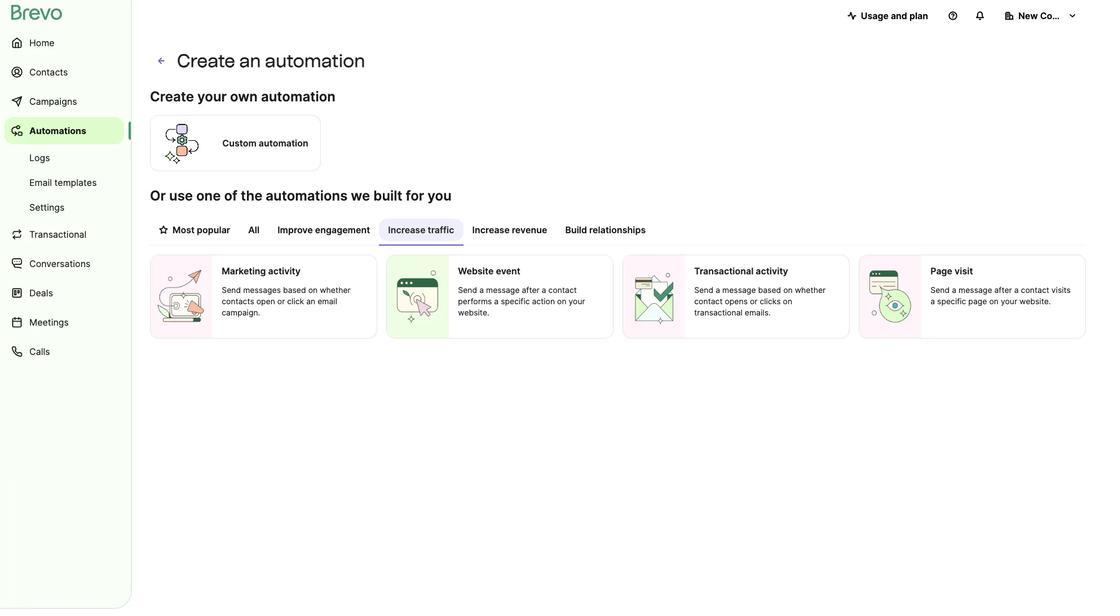 Task type: describe. For each thing, give the bounding box(es) containing it.
use
[[169, 188, 193, 204]]

the
[[241, 188, 263, 204]]

deals link
[[5, 280, 124, 307]]

create your own automation
[[150, 89, 336, 105]]

create for create your own automation
[[150, 89, 194, 105]]

settings link
[[5, 196, 124, 219]]

popular
[[197, 225, 230, 236]]

page visit
[[931, 266, 974, 277]]

after for page visit
[[995, 285, 1013, 295]]

0 horizontal spatial an
[[239, 50, 261, 72]]

or inside 'send messages based on whether contacts open or click an email campaign.'
[[277, 297, 285, 306]]

send a message after a contact performs a specific action on your website.
[[458, 285, 586, 318]]

campaigns
[[29, 96, 77, 107]]

build
[[566, 225, 587, 236]]

deals
[[29, 288, 53, 299]]

increase revenue
[[473, 225, 548, 236]]

send for marketing
[[222, 285, 241, 295]]

transactional for transactional activity
[[695, 266, 754, 277]]

all
[[248, 225, 260, 236]]

clicks
[[760, 297, 781, 306]]

event
[[496, 266, 521, 277]]

built
[[374, 188, 403, 204]]

based inside send a message based on whether contact opens or clicks on transactional emails.
[[759, 285, 782, 295]]

one
[[196, 188, 221, 204]]

send a message after a contact visits a specific page on your website.
[[931, 285, 1071, 306]]

on down transactional activity on the top
[[784, 285, 793, 295]]

contacts
[[29, 67, 68, 78]]

whether inside 'send messages based on whether contacts open or click an email campaign.'
[[320, 285, 351, 295]]

after for website event
[[522, 285, 540, 295]]

usage
[[861, 10, 889, 21]]

on for transactional activity
[[783, 297, 793, 306]]

emails.
[[745, 308, 771, 318]]

all link
[[239, 219, 269, 245]]

automations
[[29, 125, 86, 137]]

create an automation
[[177, 50, 365, 72]]

you
[[428, 188, 452, 204]]

send for page
[[931, 285, 950, 295]]

most
[[173, 225, 195, 236]]

increase revenue link
[[464, 219, 557, 245]]

page
[[969, 297, 988, 306]]

specific for event
[[501, 297, 530, 306]]

open
[[256, 297, 275, 306]]

or
[[150, 188, 166, 204]]

message for visit
[[959, 285, 993, 295]]

a down page
[[931, 297, 936, 306]]

messages
[[243, 285, 281, 295]]

website. for page visit
[[1020, 297, 1051, 306]]

activity for marketing activity
[[268, 266, 301, 277]]

logs link
[[5, 147, 124, 169]]

a inside send a message based on whether contact opens or clicks on transactional emails.
[[716, 285, 721, 295]]

home
[[29, 37, 55, 49]]

home link
[[5, 29, 124, 56]]

increase traffic link
[[379, 219, 464, 246]]

visits
[[1052, 285, 1071, 295]]

a right performs
[[494, 297, 499, 306]]

of
[[224, 188, 238, 204]]

increase traffic
[[388, 225, 454, 236]]

conversations
[[29, 258, 90, 270]]

improve engagement
[[278, 225, 370, 236]]

page
[[931, 266, 953, 277]]

build relationships
[[566, 225, 646, 236]]

settings
[[29, 202, 65, 213]]

website
[[458, 266, 494, 277]]

meetings link
[[5, 309, 124, 336]]

transactional for transactional
[[29, 229, 87, 240]]

a left visits
[[1015, 285, 1019, 295]]

contact for website event
[[549, 285, 577, 295]]

automations link
[[5, 117, 124, 144]]

calls
[[29, 346, 50, 358]]

send messages based on whether contacts open or click an email campaign.
[[222, 285, 351, 318]]

tab list containing most popular
[[150, 219, 1087, 246]]

marketing
[[222, 266, 266, 277]]

custom automation
[[222, 138, 308, 149]]

on for website event
[[557, 297, 567, 306]]

plan
[[910, 10, 929, 21]]

message for event
[[486, 285, 520, 295]]

marketing activity
[[222, 266, 301, 277]]

custom automation button
[[150, 113, 321, 173]]

opens
[[725, 297, 748, 306]]

and
[[891, 10, 908, 21]]

conversations link
[[5, 251, 124, 278]]

relationships
[[590, 225, 646, 236]]

contact inside send a message based on whether contact opens or clicks on transactional emails.
[[695, 297, 723, 306]]

meetings
[[29, 317, 69, 328]]

an inside 'send messages based on whether contacts open or click an email campaign.'
[[306, 297, 316, 306]]

visit
[[955, 266, 974, 277]]



Task type: vqa. For each thing, say whether or not it's contained in the screenshot.
message to the right
yes



Task type: locate. For each thing, give the bounding box(es) containing it.
email
[[318, 297, 337, 306]]

on up email
[[308, 285, 318, 295]]

0 horizontal spatial contact
[[549, 285, 577, 295]]

2 or from the left
[[750, 297, 758, 306]]

a down page visit
[[952, 285, 957, 295]]

increase for increase revenue
[[473, 225, 510, 236]]

or use one of the automations we built for you
[[150, 188, 452, 204]]

your left own
[[197, 89, 227, 105]]

specific inside send a message after a contact performs a specific action on your website.
[[501, 297, 530, 306]]

new company button
[[996, 5, 1087, 27]]

message for activity
[[723, 285, 756, 295]]

engagement
[[315, 225, 370, 236]]

2 activity from the left
[[756, 266, 789, 277]]

increase
[[388, 225, 426, 236], [473, 225, 510, 236]]

send for website
[[458, 285, 477, 295]]

1 horizontal spatial after
[[995, 285, 1013, 295]]

2 vertical spatial automation
[[259, 138, 308, 149]]

most popular
[[173, 225, 230, 236]]

we
[[351, 188, 370, 204]]

1 after from the left
[[522, 285, 540, 295]]

click
[[287, 297, 304, 306]]

on inside send a message after a contact performs a specific action on your website.
[[557, 297, 567, 306]]

increase left traffic
[[388, 225, 426, 236]]

website. inside send a message after a contact performs a specific action on your website.
[[458, 308, 490, 318]]

a up action
[[542, 285, 547, 295]]

send
[[222, 285, 241, 295], [458, 285, 477, 295], [695, 285, 714, 295], [931, 285, 950, 295]]

1 vertical spatial an
[[306, 297, 316, 306]]

0 vertical spatial create
[[177, 50, 235, 72]]

tab list
[[150, 219, 1087, 246]]

0 horizontal spatial increase
[[388, 225, 426, 236]]

an right click
[[306, 297, 316, 306]]

4 send from the left
[[931, 285, 950, 295]]

contact up action
[[549, 285, 577, 295]]

automations
[[266, 188, 348, 204]]

send up contacts
[[222, 285, 241, 295]]

usage and plan
[[861, 10, 929, 21]]

email templates link
[[5, 172, 124, 194]]

send inside send a message after a contact visits a specific page on your website.
[[931, 285, 950, 295]]

a up performs
[[480, 285, 484, 295]]

increase for increase traffic
[[388, 225, 426, 236]]

build relationships link
[[557, 219, 655, 245]]

2 horizontal spatial your
[[1001, 297, 1018, 306]]

1 horizontal spatial website.
[[1020, 297, 1051, 306]]

transactional link
[[5, 221, 124, 248]]

0 horizontal spatial activity
[[268, 266, 301, 277]]

0 vertical spatial automation
[[265, 50, 365, 72]]

most popular link
[[150, 219, 239, 245]]

your right page
[[1001, 297, 1018, 306]]

activity for transactional activity
[[756, 266, 789, 277]]

new company
[[1019, 10, 1082, 21]]

1 horizontal spatial increase
[[473, 225, 510, 236]]

0 horizontal spatial after
[[522, 285, 540, 295]]

1 horizontal spatial specific
[[938, 297, 967, 306]]

1 horizontal spatial an
[[306, 297, 316, 306]]

traffic
[[428, 225, 454, 236]]

on right action
[[557, 297, 567, 306]]

message inside send a message based on whether contact opens or clicks on transactional emails.
[[723, 285, 756, 295]]

or up emails.
[[750, 297, 758, 306]]

increase left revenue
[[473, 225, 510, 236]]

0 horizontal spatial transactional
[[29, 229, 87, 240]]

transactional activity
[[695, 266, 789, 277]]

1 whether from the left
[[320, 285, 351, 295]]

transactional
[[695, 308, 743, 318]]

create for create an automation
[[177, 50, 235, 72]]

website. inside send a message after a contact visits a specific page on your website.
[[1020, 297, 1051, 306]]

revenue
[[512, 225, 548, 236]]

0 horizontal spatial specific
[[501, 297, 530, 306]]

campaign.
[[222, 308, 260, 318]]

create
[[177, 50, 235, 72], [150, 89, 194, 105]]

0 horizontal spatial or
[[277, 297, 285, 306]]

based inside 'send messages based on whether contacts open or click an email campaign.'
[[283, 285, 306, 295]]

0 horizontal spatial message
[[486, 285, 520, 295]]

an
[[239, 50, 261, 72], [306, 297, 316, 306]]

website. for website event
[[458, 308, 490, 318]]

automation
[[265, 50, 365, 72], [261, 89, 336, 105], [259, 138, 308, 149]]

calls link
[[5, 339, 124, 366]]

2 based from the left
[[759, 285, 782, 295]]

0 vertical spatial an
[[239, 50, 261, 72]]

1 horizontal spatial contact
[[695, 297, 723, 306]]

contact inside send a message after a contact performs a specific action on your website.
[[549, 285, 577, 295]]

2 horizontal spatial message
[[959, 285, 993, 295]]

1 horizontal spatial or
[[750, 297, 758, 306]]

based up 'clicks' in the right of the page
[[759, 285, 782, 295]]

website.
[[1020, 297, 1051, 306], [458, 308, 490, 318]]

send for transactional
[[695, 285, 714, 295]]

on right 'clicks' in the right of the page
[[783, 297, 793, 306]]

transactional
[[29, 229, 87, 240], [695, 266, 754, 277]]

3 message from the left
[[959, 285, 993, 295]]

2 increase from the left
[[473, 225, 510, 236]]

your inside send a message after a contact visits a specific page on your website.
[[1001, 297, 1018, 306]]

0 vertical spatial website.
[[1020, 297, 1051, 306]]

0 horizontal spatial based
[[283, 285, 306, 295]]

1 horizontal spatial based
[[759, 285, 782, 295]]

1 activity from the left
[[268, 266, 301, 277]]

send up transactional
[[695, 285, 714, 295]]

message up the opens
[[723, 285, 756, 295]]

0 horizontal spatial your
[[197, 89, 227, 105]]

1 horizontal spatial message
[[723, 285, 756, 295]]

contact for page visit
[[1022, 285, 1050, 295]]

templates
[[54, 177, 97, 188]]

or inside send a message based on whether contact opens or clicks on transactional emails.
[[750, 297, 758, 306]]

improve
[[278, 225, 313, 236]]

logs
[[29, 152, 50, 164]]

a
[[480, 285, 484, 295], [542, 285, 547, 295], [716, 285, 721, 295], [952, 285, 957, 295], [1015, 285, 1019, 295], [494, 297, 499, 306], [931, 297, 936, 306]]

action
[[532, 297, 555, 306]]

0 horizontal spatial whether
[[320, 285, 351, 295]]

2 message from the left
[[723, 285, 756, 295]]

dxrbf image
[[159, 226, 168, 235]]

email templates
[[29, 177, 97, 188]]

1 send from the left
[[222, 285, 241, 295]]

your for website
[[569, 297, 586, 306]]

transactional up the opens
[[695, 266, 754, 277]]

own
[[230, 89, 258, 105]]

1 or from the left
[[277, 297, 285, 306]]

1 vertical spatial website.
[[458, 308, 490, 318]]

0 horizontal spatial website.
[[458, 308, 490, 318]]

specific inside send a message after a contact visits a specific page on your website.
[[938, 297, 967, 306]]

your inside send a message after a contact performs a specific action on your website.
[[569, 297, 586, 306]]

2 after from the left
[[995, 285, 1013, 295]]

improve engagement link
[[269, 219, 379, 245]]

company
[[1041, 10, 1082, 21]]

after inside send a message after a contact visits a specific page on your website.
[[995, 285, 1013, 295]]

after inside send a message after a contact performs a specific action on your website.
[[522, 285, 540, 295]]

1 horizontal spatial whether
[[795, 285, 826, 295]]

on right page
[[990, 297, 999, 306]]

whether
[[320, 285, 351, 295], [795, 285, 826, 295]]

or
[[277, 297, 285, 306], [750, 297, 758, 306]]

1 vertical spatial create
[[150, 89, 194, 105]]

message
[[486, 285, 520, 295], [723, 285, 756, 295], [959, 285, 993, 295]]

0 vertical spatial transactional
[[29, 229, 87, 240]]

send a message based on whether contact opens or clicks on transactional emails.
[[695, 285, 826, 318]]

2 send from the left
[[458, 285, 477, 295]]

on inside send a message after a contact visits a specific page on your website.
[[990, 297, 999, 306]]

activity up messages
[[268, 266, 301, 277]]

transactional down settings 'link'
[[29, 229, 87, 240]]

send inside 'send messages based on whether contacts open or click an email campaign.'
[[222, 285, 241, 295]]

send down page
[[931, 285, 950, 295]]

1 increase from the left
[[388, 225, 426, 236]]

usage and plan button
[[839, 5, 938, 27]]

campaigns link
[[5, 88, 124, 115]]

specific left action
[[501, 297, 530, 306]]

based
[[283, 285, 306, 295], [759, 285, 782, 295]]

on
[[308, 285, 318, 295], [784, 285, 793, 295], [557, 297, 567, 306], [783, 297, 793, 306], [990, 297, 999, 306]]

automation inside button
[[259, 138, 308, 149]]

1 based from the left
[[283, 285, 306, 295]]

whether inside send a message based on whether contact opens or clicks on transactional emails.
[[795, 285, 826, 295]]

or left click
[[277, 297, 285, 306]]

custom
[[222, 138, 257, 149]]

on inside 'send messages based on whether contacts open or click an email campaign.'
[[308, 285, 318, 295]]

1 horizontal spatial your
[[569, 297, 586, 306]]

based up click
[[283, 285, 306, 295]]

1 specific from the left
[[501, 297, 530, 306]]

on for page visit
[[990, 297, 999, 306]]

message up page
[[959, 285, 993, 295]]

send inside send a message based on whether contact opens or clicks on transactional emails.
[[695, 285, 714, 295]]

activity up 'clicks' in the right of the page
[[756, 266, 789, 277]]

contacts
[[222, 297, 254, 306]]

for
[[406, 188, 424, 204]]

send up performs
[[458, 285, 477, 295]]

an up own
[[239, 50, 261, 72]]

1 vertical spatial automation
[[261, 89, 336, 105]]

1 vertical spatial transactional
[[695, 266, 754, 277]]

contact inside send a message after a contact visits a specific page on your website.
[[1022, 285, 1050, 295]]

1 horizontal spatial transactional
[[695, 266, 754, 277]]

send inside send a message after a contact performs a specific action on your website.
[[458, 285, 477, 295]]

specific left page
[[938, 297, 967, 306]]

message down event
[[486, 285, 520, 295]]

contact left visits
[[1022, 285, 1050, 295]]

2 whether from the left
[[795, 285, 826, 295]]

after
[[522, 285, 540, 295], [995, 285, 1013, 295]]

your for page
[[1001, 297, 1018, 306]]

2 horizontal spatial contact
[[1022, 285, 1050, 295]]

1 message from the left
[[486, 285, 520, 295]]

message inside send a message after a contact performs a specific action on your website.
[[486, 285, 520, 295]]

email
[[29, 177, 52, 188]]

contact
[[549, 285, 577, 295], [1022, 285, 1050, 295], [695, 297, 723, 306]]

your right action
[[569, 297, 586, 306]]

new
[[1019, 10, 1039, 21]]

a up transactional
[[716, 285, 721, 295]]

contacts link
[[5, 59, 124, 86]]

3 send from the left
[[695, 285, 714, 295]]

specific for visit
[[938, 297, 967, 306]]

1 horizontal spatial activity
[[756, 266, 789, 277]]

website event
[[458, 266, 521, 277]]

performs
[[458, 297, 492, 306]]

2 specific from the left
[[938, 297, 967, 306]]

message inside send a message after a contact visits a specific page on your website.
[[959, 285, 993, 295]]

contact up transactional
[[695, 297, 723, 306]]

activity
[[268, 266, 301, 277], [756, 266, 789, 277]]



